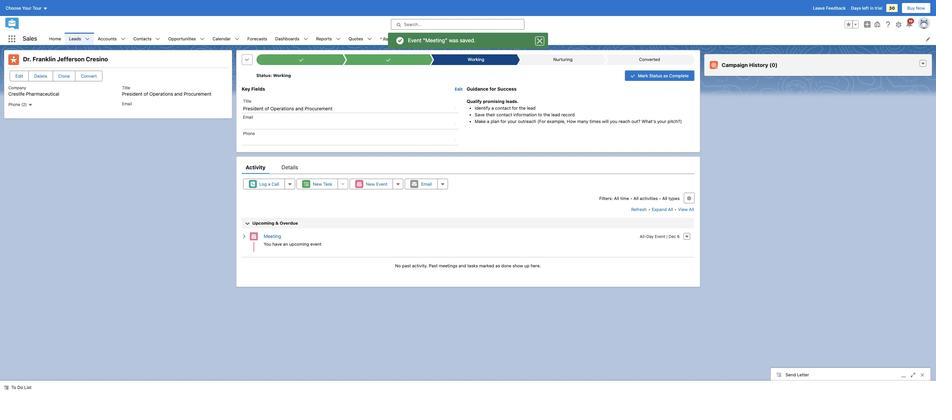 Task type: locate. For each thing, give the bounding box(es) containing it.
your
[[508, 119, 517, 124], [657, 119, 666, 124]]

clone button
[[53, 71, 76, 81]]

1 horizontal spatial new
[[366, 182, 375, 187]]

meetings
[[439, 263, 457, 269]]

phone for phone (2)
[[8, 102, 20, 107]]

list item containing *
[[376, 33, 456, 45]]

new
[[313, 182, 322, 187], [366, 182, 375, 187]]

2 horizontal spatial for
[[512, 105, 518, 111]]

meeting up have
[[264, 234, 281, 239]]

edit left guidance
[[455, 87, 463, 92]]

you
[[264, 242, 271, 247]]

text default image right accounts
[[121, 37, 125, 41]]

0 horizontal spatial for
[[490, 86, 496, 92]]

as left done
[[495, 263, 500, 269]]

for right plan
[[501, 119, 506, 124]]

tour
[[33, 5, 42, 11]]

your down information
[[508, 119, 517, 124]]

0 horizontal spatial president
[[122, 91, 142, 97]]

edit up company
[[15, 73, 23, 79]]

choose your tour
[[6, 5, 42, 11]]

lead up example,
[[551, 112, 560, 117]]

text default image right (2)
[[28, 103, 33, 107]]

1 vertical spatial title
[[243, 99, 251, 104]]

event inside button
[[376, 182, 388, 187]]

text default image inside contacts list item
[[156, 37, 160, 41]]

for down leads.
[[512, 105, 518, 111]]

2 horizontal spatial a
[[492, 105, 494, 111]]

0 horizontal spatial a
[[268, 182, 270, 187]]

0 vertical spatial email
[[122, 101, 132, 106]]

upcoming
[[289, 242, 309, 247]]

campaign
[[722, 62, 748, 68]]

products
[[421, 36, 439, 42]]

new inside new task button
[[313, 182, 322, 187]]

nurturing
[[554, 57, 573, 62]]

success alert dialog
[[388, 33, 548, 49]]

as
[[663, 73, 668, 78], [495, 263, 500, 269]]

| left dec
[[667, 234, 668, 239]]

0 vertical spatial for
[[490, 86, 496, 92]]

1 horizontal spatial |
[[667, 234, 668, 239]]

and inside 'title president of operations and procurement'
[[174, 91, 182, 97]]

history
[[749, 62, 768, 68]]

list item
[[376, 33, 456, 45]]

0 vertical spatial phone
[[8, 102, 20, 107]]

text default image
[[121, 37, 125, 41], [303, 37, 308, 41], [367, 37, 372, 41], [28, 103, 33, 107], [4, 385, 9, 390]]

a down promising
[[492, 105, 494, 111]]

leads list item
[[65, 33, 94, 45]]

leads.
[[506, 99, 518, 104]]

new for new event
[[366, 182, 375, 187]]

converted
[[639, 57, 660, 62]]

phone for phone
[[243, 131, 255, 136]]

1 horizontal spatial lead
[[551, 112, 560, 117]]

event image
[[250, 233, 258, 241]]

0 vertical spatial procurement
[[184, 91, 211, 97]]

1 vertical spatial |
[[667, 234, 668, 239]]

30
[[889, 5, 895, 11]]

dashboards
[[275, 36, 299, 41]]

as left complete
[[663, 73, 668, 78]]

text default image inside accounts list item
[[121, 37, 125, 41]]

1 horizontal spatial working
[[468, 57, 484, 62]]

reports
[[316, 36, 332, 41]]

text default image inside reports list item
[[336, 37, 341, 41]]

convert button
[[75, 71, 103, 81]]

1 horizontal spatial as
[[663, 73, 668, 78]]

0 vertical spatial title
[[122, 85, 130, 90]]

0 vertical spatial the
[[519, 105, 526, 111]]

new inside new event button
[[366, 182, 375, 187]]

text default image left *
[[367, 37, 372, 41]]

text default image inside dashboards list item
[[303, 37, 308, 41]]

working down success alert dialog
[[468, 57, 484, 62]]

0 horizontal spatial new
[[313, 182, 322, 187]]

key
[[242, 86, 250, 92]]

*
[[380, 36, 382, 42]]

an
[[283, 242, 288, 247]]

status right 'mark'
[[649, 73, 662, 78]]

1 horizontal spatial operations
[[270, 106, 294, 112]]

0 horizontal spatial procurement
[[184, 91, 211, 97]]

2 new from the left
[[366, 182, 375, 187]]

make
[[475, 119, 486, 124]]

0 horizontal spatial lead
[[527, 105, 536, 111]]

tab list containing activity
[[242, 161, 694, 174]]

1 horizontal spatial procurement
[[305, 106, 332, 112]]

nurturing link
[[521, 54, 604, 65]]

guidance for success
[[467, 86, 517, 92]]

0 vertical spatial of
[[144, 91, 148, 97]]

1 horizontal spatial phone
[[243, 131, 255, 136]]

0 vertical spatial as
[[663, 73, 668, 78]]

quotes list item
[[345, 33, 376, 45]]

1 horizontal spatial event
[[408, 37, 422, 43]]

0 horizontal spatial |
[[418, 36, 419, 42]]

president inside 'title president of operations and procurement'
[[122, 91, 142, 97]]

your left pitch?)
[[657, 119, 666, 124]]

filters: all time • all activities • all types
[[599, 196, 680, 201]]

2 vertical spatial and
[[459, 263, 466, 269]]

text default image left reports link at the top of page
[[303, 37, 308, 41]]

procurement
[[184, 91, 211, 97], [305, 106, 332, 112]]

" right viewed
[[423, 37, 425, 43]]

list
[[45, 33, 936, 45]]

0 vertical spatial |
[[418, 36, 419, 42]]

and
[[174, 91, 182, 97], [295, 106, 303, 112], [459, 263, 466, 269]]

activity.
[[412, 263, 428, 269]]

0 horizontal spatial operations
[[149, 91, 173, 97]]

1 horizontal spatial title
[[243, 99, 251, 104]]

0 horizontal spatial meeting
[[264, 234, 281, 239]]

phone inside popup button
[[8, 102, 20, 107]]

quotes link
[[345, 33, 367, 45]]

path options list box
[[256, 54, 694, 65]]

phone (2)
[[8, 102, 28, 107]]

done
[[501, 263, 511, 269]]

new task button
[[297, 179, 338, 190]]

2 horizontal spatial email
[[421, 182, 432, 187]]

pharmaceutical
[[26, 91, 59, 97]]

the up information
[[519, 105, 526, 111]]

text default image inside quotes list item
[[367, 37, 372, 41]]

text default image inside calendar list item
[[235, 37, 239, 41]]

title for title president of operations and procurement
[[122, 85, 130, 90]]

cresino
[[86, 56, 108, 63]]

0 horizontal spatial of
[[144, 91, 148, 97]]

1 vertical spatial procurement
[[305, 106, 332, 112]]

2 vertical spatial a
[[268, 182, 270, 187]]

0 vertical spatial president
[[122, 91, 142, 97]]

status
[[256, 73, 270, 78], [649, 73, 662, 78]]

you
[[610, 119, 617, 124]]

how
[[567, 119, 576, 124]]

guidance
[[467, 86, 488, 92]]

pitch?)
[[668, 119, 682, 124]]

1 horizontal spatial of
[[265, 106, 269, 112]]

leave feedback
[[813, 5, 846, 11]]

1 vertical spatial a
[[487, 119, 489, 124]]

0 vertical spatial and
[[174, 91, 182, 97]]

jefferson
[[57, 56, 85, 63]]

edit inside edit button
[[15, 73, 23, 79]]

status up fields
[[256, 73, 270, 78]]

2 horizontal spatial event
[[655, 234, 665, 239]]

forecasts
[[247, 36, 267, 41]]

1 vertical spatial event
[[376, 182, 388, 187]]

working inside "path options" list box
[[468, 57, 484, 62]]

working
[[468, 57, 484, 62], [273, 73, 291, 78]]

1 horizontal spatial status
[[649, 73, 662, 78]]

overdue
[[280, 221, 298, 226]]

send letter
[[786, 372, 809, 378]]

log a call
[[259, 182, 279, 187]]

dashboards list item
[[271, 33, 312, 45]]

past
[[402, 263, 411, 269]]

| right viewed
[[418, 36, 419, 42]]

all
[[614, 196, 619, 201], [634, 196, 639, 201], [662, 196, 667, 201], [668, 207, 673, 212], [689, 207, 694, 212]]

(2)
[[21, 102, 27, 107]]

list containing home
[[45, 33, 936, 45]]

1 vertical spatial lead
[[551, 112, 560, 117]]

all left types on the right
[[662, 196, 667, 201]]

1 new from the left
[[313, 182, 322, 187]]

:
[[270, 73, 272, 78]]

| inside list
[[418, 36, 419, 42]]

outreach
[[518, 119, 536, 124]]

0 horizontal spatial working
[[273, 73, 291, 78]]

1 horizontal spatial the
[[544, 112, 550, 117]]

2 horizontal spatial and
[[459, 263, 466, 269]]

0 horizontal spatial event
[[376, 182, 388, 187]]

0 vertical spatial a
[[492, 105, 494, 111]]

0 vertical spatial meeting
[[425, 37, 445, 43]]

tab list
[[242, 161, 694, 174]]

a left plan
[[487, 119, 489, 124]]

here.
[[531, 263, 541, 269]]

(0)
[[770, 62, 778, 68]]

dashboards link
[[271, 33, 303, 45]]

send letter link
[[771, 368, 931, 383]]

0 horizontal spatial and
[[174, 91, 182, 97]]

1 horizontal spatial "
[[445, 37, 448, 43]]

1 horizontal spatial your
[[657, 119, 666, 124]]

event
[[408, 37, 422, 43], [376, 182, 388, 187], [655, 234, 665, 239]]

a
[[492, 105, 494, 111], [487, 119, 489, 124], [268, 182, 270, 187]]

for up promising
[[490, 86, 496, 92]]

1 horizontal spatial president
[[243, 106, 264, 112]]

0 horizontal spatial your
[[508, 119, 517, 124]]

0 horizontal spatial title
[[122, 85, 130, 90]]

0 vertical spatial edit
[[15, 73, 23, 79]]

1 horizontal spatial and
[[295, 106, 303, 112]]

activity link
[[246, 161, 266, 174]]

2 vertical spatial event
[[655, 234, 665, 239]]

success
[[497, 86, 517, 92]]

calendar
[[213, 36, 231, 41]]

0 horizontal spatial phone
[[8, 102, 20, 107]]

letter
[[797, 372, 809, 378]]

group
[[845, 20, 859, 28]]

working right : at the top left
[[273, 73, 291, 78]]

1 vertical spatial as
[[495, 263, 500, 269]]

viewed
[[402, 36, 417, 42]]

contact up plan
[[497, 112, 512, 117]]

2 your from the left
[[657, 119, 666, 124]]

view
[[678, 207, 688, 212]]

1 horizontal spatial meeting
[[425, 37, 445, 43]]

1 vertical spatial edit
[[455, 87, 463, 92]]

event
[[310, 242, 322, 247]]

the
[[519, 105, 526, 111], [544, 112, 550, 117]]

phone (2) button
[[8, 102, 33, 107]]

home link
[[45, 33, 65, 45]]

qualify
[[467, 99, 482, 104]]

have
[[272, 242, 282, 247]]

0 vertical spatial event
[[408, 37, 422, 43]]

call
[[272, 182, 279, 187]]

days
[[851, 5, 861, 11]]

past
[[429, 263, 438, 269]]

1 vertical spatial meeting
[[264, 234, 281, 239]]

delete
[[34, 73, 47, 79]]

0 vertical spatial operations
[[149, 91, 173, 97]]

feedback
[[826, 5, 846, 11]]

1 vertical spatial working
[[273, 73, 291, 78]]

text default image left to on the bottom left of the page
[[4, 385, 9, 390]]

1 vertical spatial operations
[[270, 106, 294, 112]]

1 vertical spatial and
[[295, 106, 303, 112]]

1 " from the left
[[423, 37, 425, 43]]

for
[[490, 86, 496, 92], [512, 105, 518, 111], [501, 119, 506, 124]]

1 horizontal spatial for
[[501, 119, 506, 124]]

1 horizontal spatial email
[[243, 115, 253, 120]]

contact down leads.
[[495, 105, 511, 111]]

the right to
[[544, 112, 550, 117]]

text default image
[[448, 37, 453, 41], [85, 37, 90, 41], [156, 37, 160, 41], [200, 37, 205, 41], [235, 37, 239, 41], [336, 37, 341, 41], [921, 61, 926, 66], [242, 234, 246, 239]]

0 horizontal spatial as
[[495, 263, 500, 269]]

0 horizontal spatial edit
[[15, 73, 23, 79]]

time
[[620, 196, 629, 201]]

0 vertical spatial working
[[468, 57, 484, 62]]

a right log at the left of page
[[268, 182, 270, 187]]

0 horizontal spatial email
[[122, 101, 132, 106]]

activity
[[246, 165, 266, 171]]

text default image inside to do list button
[[4, 385, 9, 390]]

• right time
[[630, 196, 632, 201]]

title inside 'title president of operations and procurement'
[[122, 85, 130, 90]]

email
[[122, 101, 132, 106], [243, 115, 253, 120], [421, 182, 432, 187]]

meeting left 'was'
[[425, 37, 445, 43]]

buy now
[[907, 5, 925, 11]]

2 vertical spatial email
[[421, 182, 432, 187]]

2 vertical spatial for
[[501, 119, 506, 124]]

new for new task
[[313, 182, 322, 187]]

marked
[[479, 263, 494, 269]]

1 vertical spatial phone
[[243, 131, 255, 136]]

1 horizontal spatial edit
[[455, 87, 463, 92]]

lead up information
[[527, 105, 536, 111]]

new event
[[366, 182, 388, 187]]

all right expand
[[668, 207, 673, 212]]

1 horizontal spatial a
[[487, 119, 489, 124]]

0 horizontal spatial "
[[423, 37, 425, 43]]

plan
[[491, 119, 499, 124]]

" left 'was'
[[445, 37, 448, 43]]

to
[[11, 385, 16, 390]]



Task type: describe. For each thing, give the bounding box(es) containing it.
meeting link
[[264, 234, 281, 239]]

dr. franklin jefferson cresino
[[23, 56, 108, 63]]

clone
[[58, 73, 70, 79]]

1 vertical spatial of
[[265, 106, 269, 112]]

all right view
[[689, 207, 694, 212]]

status inside button
[[649, 73, 662, 78]]

choose your tour button
[[5, 3, 48, 13]]

new task
[[313, 182, 332, 187]]

example,
[[547, 119, 566, 124]]

details link
[[282, 161, 298, 174]]

now
[[916, 5, 925, 11]]

event inside success alert dialog
[[408, 37, 422, 43]]

qualify promising leads. identify a contact for the lead save their contact information to the lead record make a plan for your outreach (for example, how many times will you reach out? what's your pitch?)
[[467, 99, 682, 124]]

title president of operations and procurement
[[122, 85, 211, 97]]

0 horizontal spatial the
[[519, 105, 526, 111]]

6
[[677, 234, 680, 239]]

as inside button
[[663, 73, 668, 78]]

up
[[524, 263, 530, 269]]

list
[[24, 385, 31, 390]]

meeting inside success alert dialog
[[425, 37, 445, 43]]

tasks
[[467, 263, 478, 269]]

reports list item
[[312, 33, 345, 45]]

converted link
[[608, 54, 691, 65]]

no past activity. past meetings and tasks marked as done show up here.
[[395, 263, 541, 269]]

choose
[[6, 5, 21, 11]]

refresh button
[[631, 204, 647, 215]]

• left expand
[[648, 207, 650, 212]]

leads link
[[65, 33, 85, 45]]

dr.
[[23, 56, 31, 63]]

| for dec
[[667, 234, 668, 239]]

(for
[[537, 119, 546, 124]]

reports link
[[312, 33, 336, 45]]

operations inside 'title president of operations and procurement'
[[149, 91, 173, 97]]

buy
[[907, 5, 915, 11]]

mark status as complete button
[[625, 70, 694, 81]]

many
[[577, 119, 588, 124]]

opportunities list item
[[164, 33, 209, 45]]

buy now button
[[902, 3, 931, 13]]

lead image
[[8, 54, 19, 65]]

all-day event | dec 6
[[640, 234, 680, 239]]

left
[[862, 5, 869, 11]]

all right time
[[634, 196, 639, 201]]

a inside button
[[268, 182, 270, 187]]

1 vertical spatial the
[[544, 112, 550, 117]]

procurement inside 'title president of operations and procurement'
[[184, 91, 211, 97]]

0 horizontal spatial status
[[256, 73, 270, 78]]

delete button
[[28, 71, 53, 81]]

expand all button
[[652, 204, 673, 215]]

forecasts link
[[243, 33, 271, 45]]

mark status as complete
[[638, 73, 689, 78]]

* recently viewed | products
[[380, 36, 439, 42]]

working link
[[434, 54, 517, 65]]

sales
[[23, 35, 37, 42]]

days left in trial
[[851, 5, 883, 11]]

quotes
[[349, 36, 363, 41]]

accounts list item
[[94, 33, 129, 45]]

types
[[669, 196, 680, 201]]

text default image inside leads list item
[[85, 37, 90, 41]]

opportunities link
[[164, 33, 200, 45]]

upcoming
[[252, 221, 274, 226]]

text default image for dashboards
[[303, 37, 308, 41]]

email inside button
[[421, 182, 432, 187]]

in
[[870, 5, 874, 11]]

filters:
[[599, 196, 613, 201]]

to do list button
[[0, 381, 35, 394]]

saved.
[[460, 37, 476, 43]]

all left time
[[614, 196, 619, 201]]

accounts
[[98, 36, 117, 41]]

do
[[17, 385, 23, 390]]

new event button
[[350, 179, 393, 190]]

calendar list item
[[209, 33, 243, 45]]

contacts link
[[129, 33, 156, 45]]

10
[[909, 19, 913, 23]]

what's
[[642, 119, 656, 124]]

2 " from the left
[[445, 37, 448, 43]]

your
[[22, 5, 31, 11]]

of inside 'title president of operations and procurement'
[[144, 91, 148, 97]]

dec
[[669, 234, 676, 239]]

• left view
[[675, 207, 677, 212]]

text default image for quotes
[[367, 37, 372, 41]]

text default image inside opportunities list item
[[200, 37, 205, 41]]

identify
[[475, 105, 490, 111]]

company creslife pharmaceutical
[[8, 85, 59, 97]]

• up expand
[[659, 196, 661, 201]]

0 vertical spatial lead
[[527, 105, 536, 111]]

search...
[[404, 22, 422, 27]]

contacts list item
[[129, 33, 164, 45]]

convert
[[81, 73, 97, 79]]

0 vertical spatial contact
[[495, 105, 511, 111]]

text default image inside phone (2) popup button
[[28, 103, 33, 107]]

home
[[49, 36, 61, 41]]

1 vertical spatial for
[[512, 105, 518, 111]]

president of operations and procurement
[[243, 106, 332, 112]]

| for products
[[418, 36, 419, 42]]

1 your from the left
[[508, 119, 517, 124]]

franklin
[[33, 56, 56, 63]]

1 vertical spatial email
[[243, 115, 253, 120]]

complete
[[669, 73, 689, 78]]

company
[[8, 85, 26, 90]]

accounts link
[[94, 33, 121, 45]]

activities
[[640, 196, 658, 201]]

leads
[[69, 36, 81, 41]]

1 vertical spatial contact
[[497, 112, 512, 117]]

view all link
[[678, 204, 694, 215]]

1 vertical spatial president
[[243, 106, 264, 112]]

refresh
[[631, 207, 647, 212]]

title for title
[[243, 99, 251, 104]]

text default image for accounts
[[121, 37, 125, 41]]

10 button
[[905, 18, 914, 28]]

leave feedback link
[[813, 5, 846, 11]]

send
[[786, 372, 796, 378]]



Task type: vqa. For each thing, say whether or not it's contained in the screenshot.
CRESLIFE PHARMACEUTICAL
no



